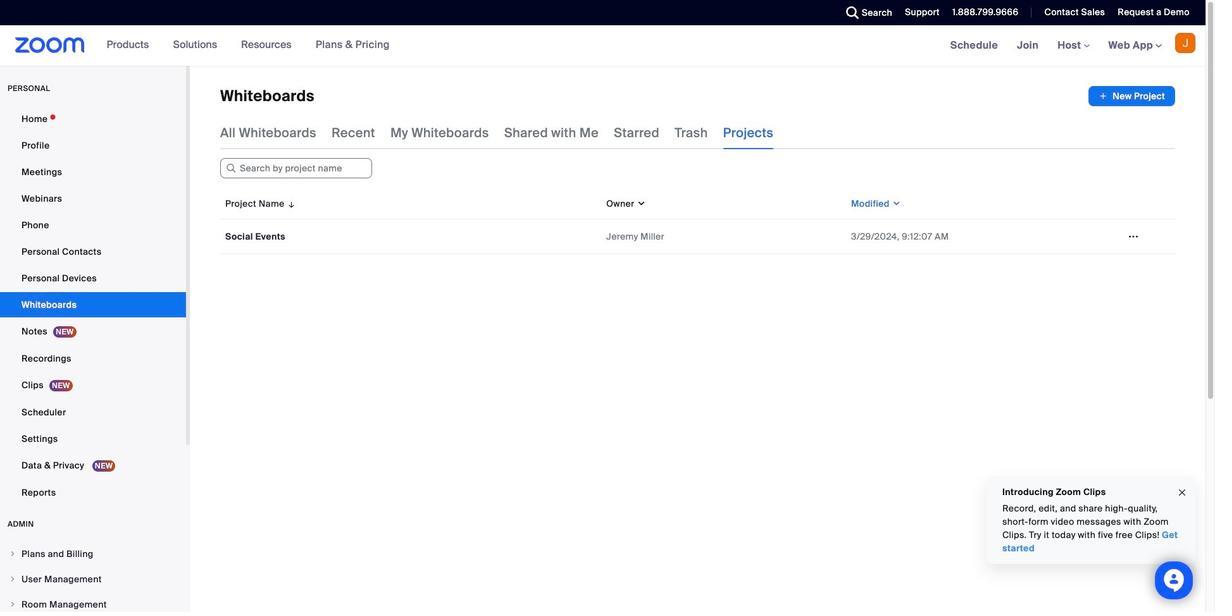 Task type: describe. For each thing, give the bounding box(es) containing it.
right image
[[9, 551, 16, 558]]

close image
[[1177, 486, 1187, 500]]

zoom logo image
[[15, 37, 85, 53]]

2 down image from the left
[[890, 197, 901, 210]]

edit project image
[[1124, 231, 1144, 242]]

Search text field
[[220, 158, 372, 179]]

meetings navigation
[[941, 25, 1206, 66]]

profile picture image
[[1175, 33, 1196, 53]]

admin menu menu
[[0, 542, 186, 613]]



Task type: locate. For each thing, give the bounding box(es) containing it.
right image
[[9, 576, 16, 584], [9, 601, 16, 609]]

0 horizontal spatial down image
[[635, 197, 646, 210]]

3 menu item from the top
[[0, 593, 186, 613]]

tabs of all whiteboard page tab list
[[220, 116, 774, 149]]

1 horizontal spatial down image
[[890, 197, 901, 210]]

right image for third menu item from the top of the admin menu menu
[[9, 601, 16, 609]]

0 vertical spatial right image
[[9, 576, 16, 584]]

2 menu item from the top
[[0, 568, 186, 592]]

1 vertical spatial right image
[[9, 601, 16, 609]]

0 vertical spatial menu item
[[0, 542, 186, 567]]

product information navigation
[[97, 25, 399, 66]]

1 menu item from the top
[[0, 542, 186, 567]]

personal menu menu
[[0, 106, 186, 507]]

1 vertical spatial menu item
[[0, 568, 186, 592]]

1 right image from the top
[[9, 576, 16, 584]]

1 down image from the left
[[635, 197, 646, 210]]

add image
[[1099, 90, 1108, 103]]

application
[[220, 189, 1185, 264]]

menu item
[[0, 542, 186, 567], [0, 568, 186, 592], [0, 593, 186, 613]]

2 right image from the top
[[9, 601, 16, 609]]

banner
[[0, 25, 1206, 66]]

right image for 2nd menu item from the top
[[9, 576, 16, 584]]

down image
[[635, 197, 646, 210], [890, 197, 901, 210]]

2 vertical spatial menu item
[[0, 593, 186, 613]]

arrow down image
[[285, 196, 296, 211]]



